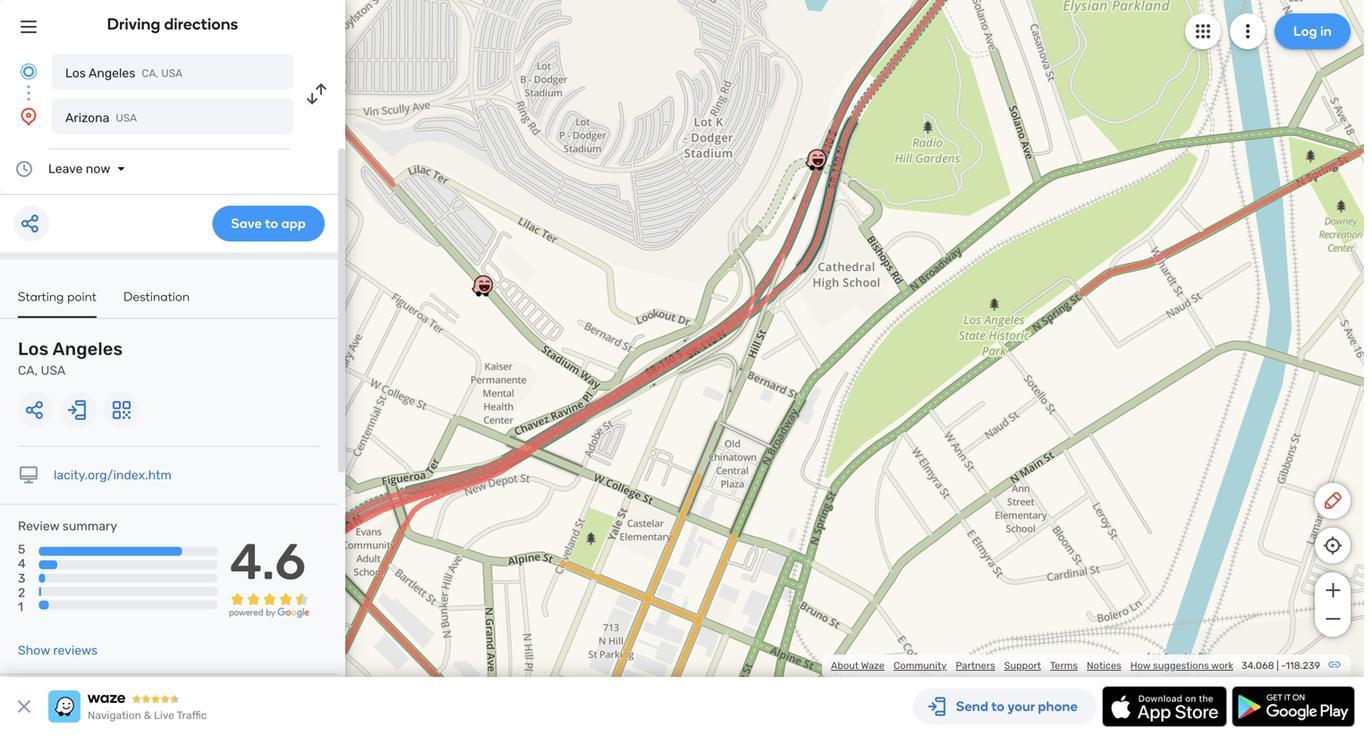 Task type: describe. For each thing, give the bounding box(es) containing it.
starting
[[18, 289, 64, 304]]

live
[[154, 710, 174, 722]]

los inside los angeles ca, usa
[[18, 339, 49, 360]]

location image
[[18, 106, 39, 127]]

work
[[1212, 660, 1234, 672]]

lacity.org/index.htm link
[[54, 468, 172, 483]]

terms link
[[1051, 660, 1079, 672]]

computer image
[[18, 465, 39, 486]]

pencil image
[[1323, 491, 1344, 512]]

partners link
[[956, 660, 996, 672]]

waze
[[862, 660, 885, 672]]

directions
[[164, 14, 238, 34]]

x image
[[13, 696, 35, 718]]

34.068
[[1242, 660, 1275, 672]]

how suggestions work link
[[1131, 660, 1234, 672]]

118.239
[[1287, 660, 1321, 672]]

arizona
[[65, 111, 110, 125]]

5
[[18, 542, 25, 557]]

destination button
[[124, 289, 190, 316]]

driving directions
[[107, 14, 238, 34]]

driving
[[107, 14, 161, 34]]

how
[[1131, 660, 1151, 672]]

about
[[831, 660, 859, 672]]

clock image
[[13, 158, 35, 180]]

4
[[18, 557, 26, 572]]

0 vertical spatial usa
[[161, 67, 183, 80]]

navigation & live traffic
[[88, 710, 207, 722]]

show
[[18, 644, 50, 658]]

2 vertical spatial usa
[[41, 363, 66, 378]]

starting point
[[18, 289, 97, 304]]

leave
[[48, 162, 83, 176]]

1
[[18, 600, 23, 615]]

starting point button
[[18, 289, 97, 318]]

angeles inside los angeles ca, usa
[[52, 339, 123, 360]]

arizona usa
[[65, 111, 137, 125]]

zoom out image
[[1322, 609, 1345, 630]]

notices
[[1088, 660, 1122, 672]]

4.6
[[230, 533, 306, 592]]

1 horizontal spatial ca,
[[142, 67, 159, 80]]

community
[[894, 660, 947, 672]]

lacity.org/index.htm
[[54, 468, 172, 483]]



Task type: locate. For each thing, give the bounding box(es) containing it.
los
[[65, 66, 86, 81], [18, 339, 49, 360]]

angeles down point
[[52, 339, 123, 360]]

terms
[[1051, 660, 1079, 672]]

reviews
[[53, 644, 98, 658]]

2
[[18, 586, 25, 600]]

1 horizontal spatial los
[[65, 66, 86, 81]]

0 vertical spatial los angeles ca, usa
[[65, 66, 183, 81]]

los down starting point 'button'
[[18, 339, 49, 360]]

about waze link
[[831, 660, 885, 672]]

|
[[1277, 660, 1280, 672]]

support
[[1005, 660, 1042, 672]]

1 vertical spatial angeles
[[52, 339, 123, 360]]

usa down driving directions
[[161, 67, 183, 80]]

usa inside arizona usa
[[116, 112, 137, 124]]

0 horizontal spatial ca,
[[18, 363, 38, 378]]

3
[[18, 571, 25, 586]]

los angeles ca, usa down driving
[[65, 66, 183, 81]]

1 vertical spatial los angeles ca, usa
[[18, 339, 123, 378]]

los up arizona
[[65, 66, 86, 81]]

0 vertical spatial ca,
[[142, 67, 159, 80]]

1 vertical spatial los
[[18, 339, 49, 360]]

summary
[[62, 519, 117, 534]]

usa
[[161, 67, 183, 80], [116, 112, 137, 124], [41, 363, 66, 378]]

usa down starting point 'button'
[[41, 363, 66, 378]]

destination
[[124, 289, 190, 304]]

about waze community partners support terms notices how suggestions work 34.068 | -118.239
[[831, 660, 1321, 672]]

point
[[67, 289, 97, 304]]

1 vertical spatial usa
[[116, 112, 137, 124]]

&
[[144, 710, 151, 722]]

community link
[[894, 660, 947, 672]]

0 vertical spatial los
[[65, 66, 86, 81]]

los angeles ca, usa down starting point 'button'
[[18, 339, 123, 378]]

5 4 3 2 1
[[18, 542, 26, 615]]

support link
[[1005, 660, 1042, 672]]

navigation
[[88, 710, 141, 722]]

usa right arizona
[[116, 112, 137, 124]]

traffic
[[177, 710, 207, 722]]

angeles up arizona usa
[[89, 66, 136, 81]]

-
[[1282, 660, 1287, 672]]

review
[[18, 519, 59, 534]]

0 vertical spatial angeles
[[89, 66, 136, 81]]

0 horizontal spatial usa
[[41, 363, 66, 378]]

angeles
[[89, 66, 136, 81], [52, 339, 123, 360]]

notices link
[[1088, 660, 1122, 672]]

0 horizontal spatial los
[[18, 339, 49, 360]]

current location image
[[18, 61, 39, 82]]

ca, down driving
[[142, 67, 159, 80]]

1 horizontal spatial usa
[[116, 112, 137, 124]]

now
[[86, 162, 111, 176]]

review summary
[[18, 519, 117, 534]]

leave now
[[48, 162, 111, 176]]

1 vertical spatial ca,
[[18, 363, 38, 378]]

ca,
[[142, 67, 159, 80], [18, 363, 38, 378]]

2 horizontal spatial usa
[[161, 67, 183, 80]]

ca, down starting point 'button'
[[18, 363, 38, 378]]

zoom in image
[[1322, 580, 1345, 601]]

suggestions
[[1154, 660, 1210, 672]]

partners
[[956, 660, 996, 672]]

show reviews
[[18, 644, 98, 658]]

los angeles ca, usa
[[65, 66, 183, 81], [18, 339, 123, 378]]

link image
[[1328, 658, 1343, 672]]



Task type: vqa. For each thing, say whether or not it's contained in the screenshot.
LOS
yes



